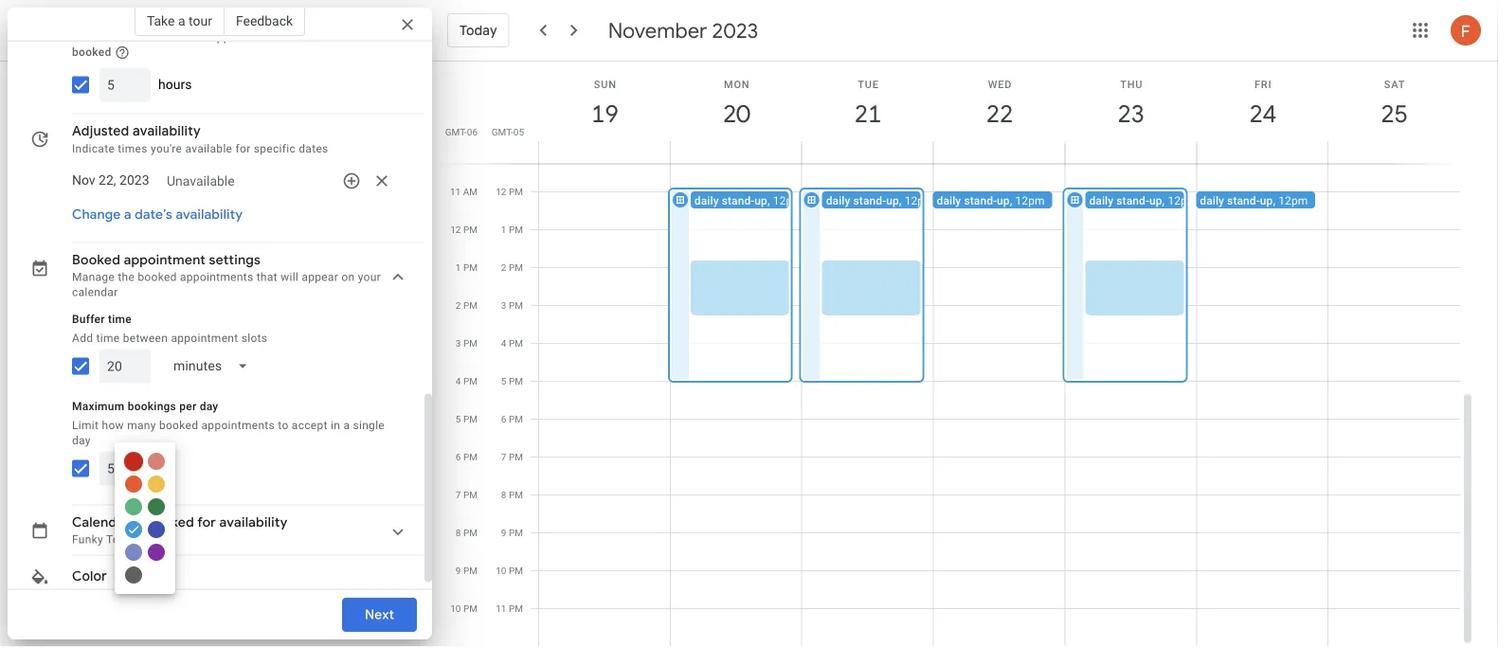 Task type: locate. For each thing, give the bounding box(es) containing it.
booked inside minimum time before the appointment start that it can be booked
[[72, 46, 111, 59]]

maximum bookings per day limit how many booked appointments to accept in a single day
[[72, 400, 385, 447]]

availability for date's
[[176, 207, 243, 224]]

0 horizontal spatial 9
[[456, 565, 461, 576]]

day right per on the bottom
[[200, 400, 218, 413]]

1 vertical spatial a
[[124, 207, 131, 224]]

1 vertical spatial booked
[[138, 271, 177, 284]]

a
[[178, 13, 185, 28], [124, 207, 131, 224], [343, 419, 350, 432]]

appointment down "feedback"
[[210, 31, 278, 44]]

availability up you're
[[133, 123, 201, 140]]

the inside booked appointment settings manage the booked appointments that will appear on your calendar
[[118, 271, 135, 284]]

10 pm
[[496, 565, 523, 576], [450, 603, 478, 614]]

unavailable
[[167, 173, 235, 189]]

10 pm up the 11 pm
[[496, 565, 523, 576]]

for left the specific
[[235, 142, 251, 156]]

up down the monday, november 20 element
[[755, 194, 767, 207]]

12 right am
[[496, 186, 506, 197]]

up down tuesday, november 21 element
[[886, 194, 899, 207]]

1 horizontal spatial 4
[[501, 337, 506, 349]]

gmt- left gmt-05
[[445, 126, 467, 137]]

0 vertical spatial 1 pm
[[501, 224, 523, 235]]

12 pm
[[496, 186, 523, 197], [450, 224, 478, 235]]

0 horizontal spatial 6
[[456, 451, 461, 462]]

daily stand-up , 12pm down the monday, november 20 element
[[694, 194, 802, 207]]

4 pm
[[501, 337, 523, 349], [456, 375, 478, 387]]

6
[[501, 413, 506, 424], [456, 451, 461, 462]]

1 gmt- from the left
[[445, 126, 467, 137]]

5 12pm from the left
[[1278, 194, 1308, 207]]

time inside minimum time before the appointment start that it can be booked
[[125, 31, 149, 44]]

1 horizontal spatial for
[[235, 142, 251, 156]]

stand- down the monday, november 20 element
[[722, 194, 755, 207]]

0 horizontal spatial 5 pm
[[456, 413, 478, 424]]

1 vertical spatial 5 pm
[[456, 413, 478, 424]]

2 vertical spatial a
[[343, 419, 350, 432]]

booked
[[72, 46, 111, 59], [138, 271, 177, 284], [159, 419, 198, 432]]

0 vertical spatial 12
[[496, 186, 506, 197]]

gmt- for 06
[[445, 126, 467, 137]]

,
[[767, 194, 770, 207], [899, 194, 902, 207], [1010, 194, 1012, 207], [1162, 194, 1165, 207], [1273, 194, 1275, 207]]

daily stand-up , 12pm down tuesday, november 21 element
[[826, 194, 934, 207]]

a inside take a tour button
[[178, 13, 185, 28]]

feedback
[[236, 13, 293, 28]]

for inside calendars checked for availability funky town
[[197, 515, 216, 532]]

change a date's availability
[[72, 207, 243, 224]]

10 pm left the 11 pm
[[450, 603, 478, 614]]

, down wednesday, november 22 "element"
[[1010, 194, 1012, 207]]

1 vertical spatial 2
[[456, 299, 461, 311]]

5 up from the left
[[1260, 194, 1273, 207]]

the inside minimum time before the appointment start that it can be booked
[[190, 31, 207, 44]]

1 daily stand-up , 12pm from the left
[[694, 194, 802, 207]]

, down 20 column header
[[767, 194, 770, 207]]

0 horizontal spatial 8 pm
[[456, 527, 478, 538]]

sun 19
[[590, 78, 617, 129]]

1 vertical spatial 6 pm
[[456, 451, 478, 462]]

appointment down the change a date's availability button
[[124, 252, 206, 269]]

that
[[309, 31, 331, 44], [257, 271, 278, 284]]

3 12pm from the left
[[1015, 194, 1045, 207]]

1 horizontal spatial 9
[[501, 527, 506, 538]]

0 vertical spatial that
[[309, 31, 331, 44]]

1 horizontal spatial 11
[[496, 603, 506, 614]]

1 horizontal spatial 5 pm
[[501, 375, 523, 387]]

up down friday, november 24 "element"
[[1260, 194, 1273, 207]]

will
[[281, 271, 299, 284]]

next button
[[342, 592, 417, 638]]

appointments down settings
[[180, 271, 253, 284]]

7
[[501, 451, 506, 462], [456, 489, 461, 500]]

fri 24
[[1248, 78, 1275, 129]]

time for minimum
[[125, 31, 149, 44]]

0 vertical spatial a
[[178, 13, 185, 28]]

booked down per on the bottom
[[159, 419, 198, 432]]

1 horizontal spatial 3 pm
[[501, 299, 523, 311]]

1 horizontal spatial 5
[[501, 375, 506, 387]]

3 stand- from the left
[[964, 194, 997, 207]]

Date text field
[[72, 170, 150, 192]]

many
[[127, 419, 156, 432]]

3 , from the left
[[1010, 194, 1012, 207]]

0 vertical spatial 10 pm
[[496, 565, 523, 576]]

gmt- right 06
[[492, 126, 513, 137]]

1 vertical spatial 3 pm
[[456, 337, 478, 349]]

0 vertical spatial booked
[[72, 46, 111, 59]]

that left it
[[309, 31, 331, 44]]

1 horizontal spatial 2
[[501, 262, 506, 273]]

flamingo, set event color menu item
[[148, 453, 165, 470]]

25 column header
[[1328, 62, 1460, 163]]

0 vertical spatial the
[[190, 31, 207, 44]]

time right add at the bottom left of the page
[[96, 332, 120, 345]]

12 pm down 11 am
[[450, 224, 478, 235]]

up
[[755, 194, 767, 207], [886, 194, 899, 207], [997, 194, 1010, 207], [1149, 194, 1162, 207], [1260, 194, 1273, 207]]

23
[[1116, 98, 1144, 129]]

a right in
[[343, 419, 350, 432]]

time for buffer
[[108, 313, 132, 326]]

availability
[[133, 123, 201, 140], [176, 207, 243, 224], [219, 515, 288, 532]]

blueberry, set event color menu item
[[148, 521, 165, 538]]

0 vertical spatial 10
[[496, 565, 506, 576]]

a inside the change a date's availability button
[[124, 207, 131, 224]]

5 pm
[[501, 375, 523, 387], [456, 413, 478, 424]]

10 up the 11 pm
[[496, 565, 506, 576]]

8 pm
[[501, 489, 523, 500], [456, 527, 478, 538]]

6 pm
[[501, 413, 523, 424], [456, 451, 478, 462]]

10 left the 11 pm
[[450, 603, 461, 614]]

0 vertical spatial 6 pm
[[501, 413, 523, 424]]

1 vertical spatial 2 pm
[[456, 299, 478, 311]]

1 vertical spatial 12
[[450, 224, 461, 235]]

minimum
[[72, 31, 122, 44]]

availability inside button
[[176, 207, 243, 224]]

1 vertical spatial 11
[[496, 603, 506, 614]]

november 2023
[[608, 17, 758, 44]]

20 column header
[[670, 62, 802, 163]]

5
[[501, 375, 506, 387], [456, 413, 461, 424]]

november
[[608, 17, 707, 44]]

next
[[365, 606, 394, 623]]

21
[[853, 98, 880, 129]]

19
[[590, 98, 617, 129]]

how
[[102, 419, 124, 432]]

indicate
[[72, 142, 115, 156]]

friday, november 24 element
[[1241, 92, 1285, 135]]

1 horizontal spatial 6
[[501, 413, 506, 424]]

availability right checked
[[219, 515, 288, 532]]

1 vertical spatial 4 pm
[[456, 375, 478, 387]]

2 vertical spatial availability
[[219, 515, 288, 532]]

1 horizontal spatial the
[[190, 31, 207, 44]]

11 pm
[[496, 603, 523, 614]]

4 stand- from the left
[[1116, 194, 1149, 207]]

take a tour
[[147, 13, 212, 28]]

0 vertical spatial 8 pm
[[501, 489, 523, 500]]

5 , from the left
[[1273, 194, 1275, 207]]

booked up buffer time add time between appointment slots
[[138, 271, 177, 284]]

1 horizontal spatial 1 pm
[[501, 224, 523, 235]]

1 horizontal spatial 2 pm
[[501, 262, 523, 273]]

1 horizontal spatial 10 pm
[[496, 565, 523, 576]]

0 horizontal spatial day
[[72, 434, 91, 447]]

0 horizontal spatial a
[[124, 207, 131, 224]]

up down thursday, november 23 "element"
[[1149, 194, 1162, 207]]

0 horizontal spatial 9 pm
[[456, 565, 478, 576]]

0 horizontal spatial 2 pm
[[456, 299, 478, 311]]

Buffer time number field
[[107, 350, 143, 384]]

0 horizontal spatial 11
[[450, 186, 461, 197]]

for right checked
[[197, 515, 216, 532]]

tangerine, set event color menu item
[[125, 476, 142, 493]]

12 down 11 am
[[450, 224, 461, 235]]

booked down minimum
[[72, 46, 111, 59]]

1 vertical spatial 1
[[456, 262, 461, 273]]

appointment inside minimum time before the appointment start that it can be booked
[[210, 31, 278, 44]]

the right manage
[[118, 271, 135, 284]]

1 vertical spatial 10 pm
[[450, 603, 478, 614]]

today button
[[447, 8, 509, 53]]

0 vertical spatial appointments
[[180, 271, 253, 284]]

stand- down the 24
[[1227, 194, 1260, 207]]

2 gmt- from the left
[[492, 126, 513, 137]]

stand- down tuesday, november 21 element
[[853, 194, 886, 207]]

0 vertical spatial availability
[[133, 123, 201, 140]]

0 vertical spatial 4 pm
[[501, 337, 523, 349]]

day
[[200, 400, 218, 413], [72, 434, 91, 447]]

up down wednesday, november 22 "element"
[[997, 194, 1010, 207]]

buffer
[[72, 313, 105, 326]]

2 pm
[[501, 262, 523, 273], [456, 299, 478, 311]]

22
[[985, 98, 1012, 129]]

2023
[[712, 17, 758, 44]]

tue 21
[[853, 78, 880, 129]]

2 vertical spatial time
[[96, 332, 120, 345]]

7 pm
[[501, 451, 523, 462], [456, 489, 478, 500]]

0 horizontal spatial 1
[[456, 262, 461, 273]]

daily stand-up , 12pm down thursday, november 23 "element"
[[1089, 194, 1197, 207]]

daily stand-up , 12pm down 22
[[937, 194, 1045, 207]]

basil, set event color menu item
[[148, 499, 165, 516]]

2 , from the left
[[899, 194, 902, 207]]

1 horizontal spatial 9 pm
[[501, 527, 523, 538]]

availability down unavailable
[[176, 207, 243, 224]]

1 pm
[[501, 224, 523, 235], [456, 262, 478, 273]]

2 vertical spatial booked
[[159, 419, 198, 432]]

change
[[72, 207, 121, 224]]

0 vertical spatial 1
[[501, 224, 506, 235]]

you're
[[151, 142, 182, 156]]

1 vertical spatial 9 pm
[[456, 565, 478, 576]]

3 pm
[[501, 299, 523, 311], [456, 337, 478, 349]]

0 horizontal spatial 6 pm
[[456, 451, 478, 462]]

4 up from the left
[[1149, 194, 1162, 207]]

time
[[125, 31, 149, 44], [108, 313, 132, 326], [96, 332, 120, 345]]

1 horizontal spatial 4 pm
[[501, 337, 523, 349]]

06
[[467, 126, 478, 137]]

1
[[501, 224, 506, 235], [456, 262, 461, 273]]

1 vertical spatial 4
[[456, 375, 461, 387]]

thursday, november 23 element
[[1109, 92, 1153, 135]]

22 column header
[[933, 62, 1065, 163]]

, down the 23 'column header'
[[1162, 194, 1165, 207]]

1 horizontal spatial 7 pm
[[501, 451, 523, 462]]

color
[[72, 569, 107, 586]]

daily
[[694, 194, 719, 207], [826, 194, 850, 207], [937, 194, 961, 207], [1089, 194, 1114, 207], [1200, 194, 1224, 207]]

0 vertical spatial 12 pm
[[496, 186, 523, 197]]

0 horizontal spatial 12 pm
[[450, 224, 478, 235]]

0 horizontal spatial 3
[[456, 337, 461, 349]]

0 horizontal spatial 7 pm
[[456, 489, 478, 500]]

stand- down thursday, november 23 "element"
[[1116, 194, 1149, 207]]

wednesday, november 22 element
[[978, 92, 1021, 135]]

1 vertical spatial 12 pm
[[450, 224, 478, 235]]

sat
[[1384, 78, 1405, 90]]

hours
[[158, 77, 192, 93]]

today
[[460, 22, 497, 39]]

3 daily from the left
[[937, 194, 961, 207]]

stand- down 22
[[964, 194, 997, 207]]

for
[[235, 142, 251, 156], [197, 515, 216, 532]]

appointments left to
[[201, 419, 275, 432]]

0 vertical spatial for
[[235, 142, 251, 156]]

availability inside calendars checked for availability funky town
[[219, 515, 288, 532]]

thu 23
[[1116, 78, 1144, 129]]

time down take
[[125, 31, 149, 44]]

0 vertical spatial 4
[[501, 337, 506, 349]]

daily stand-up , 12pm down the 24
[[1200, 194, 1308, 207]]

time right the buffer
[[108, 313, 132, 326]]

wed 22
[[985, 78, 1012, 129]]

4
[[501, 337, 506, 349], [456, 375, 461, 387]]

grid containing 19
[[440, 62, 1475, 647]]

graphite, set event color menu item
[[125, 567, 142, 584]]

0 vertical spatial 8
[[501, 489, 506, 500]]

1 vertical spatial 1 pm
[[456, 262, 478, 273]]

, down 21 column header
[[899, 194, 902, 207]]

the down tour
[[190, 31, 207, 44]]

12pm
[[773, 194, 802, 207], [905, 194, 934, 207], [1015, 194, 1045, 207], [1168, 194, 1197, 207], [1278, 194, 1308, 207]]

0 horizontal spatial 10 pm
[[450, 603, 478, 614]]

take a tour button
[[134, 6, 224, 36]]

a left tour
[[178, 13, 185, 28]]

bookings
[[128, 400, 176, 413]]

pm
[[509, 186, 523, 197], [463, 224, 478, 235], [509, 224, 523, 235], [463, 262, 478, 273], [509, 262, 523, 273], [463, 299, 478, 311], [509, 299, 523, 311], [463, 337, 478, 349], [509, 337, 523, 349], [463, 375, 478, 387], [509, 375, 523, 387], [463, 413, 478, 424], [509, 413, 523, 424], [463, 451, 478, 462], [509, 451, 523, 462], [463, 489, 478, 500], [509, 489, 523, 500], [463, 527, 478, 538], [509, 527, 523, 538], [463, 565, 478, 576], [509, 565, 523, 576], [463, 603, 478, 614], [509, 603, 523, 614]]

, down friday, november 24 "element"
[[1273, 194, 1275, 207]]

11 for 11 pm
[[496, 603, 506, 614]]

minimum time before the appointment start that it can be booked
[[72, 31, 380, 59]]

a left "date's" on the left top
[[124, 207, 131, 224]]

1 horizontal spatial a
[[178, 13, 185, 28]]

0 horizontal spatial 8
[[456, 527, 461, 538]]

0 horizontal spatial 3 pm
[[456, 337, 478, 349]]

day down limit
[[72, 434, 91, 447]]

1 horizontal spatial gmt-
[[492, 126, 513, 137]]

None field
[[158, 350, 264, 384]]

appointments inside booked appointment settings manage the booked appointments that will appear on your calendar
[[180, 271, 253, 284]]

a for change
[[124, 207, 131, 224]]

that left will
[[257, 271, 278, 284]]

grid
[[440, 62, 1475, 647]]

0 horizontal spatial 7
[[456, 489, 461, 500]]

monday, november 20 element
[[715, 92, 758, 135]]

0 horizontal spatial that
[[257, 271, 278, 284]]

fri
[[1254, 78, 1272, 90]]

9
[[501, 527, 506, 538], [456, 565, 461, 576]]

1 vertical spatial 3
[[456, 337, 461, 349]]

1 horizontal spatial 8
[[501, 489, 506, 500]]

start
[[281, 31, 306, 44]]

11
[[450, 186, 461, 197], [496, 603, 506, 614]]

mon
[[724, 78, 750, 90]]

0 vertical spatial appointment
[[210, 31, 278, 44]]

0 vertical spatial 3 pm
[[501, 299, 523, 311]]

gmt-
[[445, 126, 467, 137], [492, 126, 513, 137]]

0 vertical spatial time
[[125, 31, 149, 44]]

1 vertical spatial 8
[[456, 527, 461, 538]]

appointment left "slots" on the bottom left of page
[[171, 332, 238, 345]]

0 vertical spatial 3
[[501, 299, 506, 311]]

12 pm right am
[[496, 186, 523, 197]]

lavender, set event color menu item
[[125, 544, 142, 561]]

2 12pm from the left
[[905, 194, 934, 207]]

1 horizontal spatial that
[[309, 31, 331, 44]]

0 horizontal spatial for
[[197, 515, 216, 532]]

4 , from the left
[[1162, 194, 1165, 207]]

8
[[501, 489, 506, 500], [456, 527, 461, 538]]



Task type: describe. For each thing, give the bounding box(es) containing it.
tomato, set event color menu item
[[124, 452, 143, 471]]

1 vertical spatial 5
[[456, 413, 461, 424]]

can
[[344, 31, 363, 44]]

sage, set event color menu item
[[125, 499, 142, 516]]

2 daily stand-up , 12pm from the left
[[826, 194, 934, 207]]

appointment inside booked appointment settings manage the booked appointments that will appear on your calendar
[[124, 252, 206, 269]]

24
[[1248, 98, 1275, 129]]

19 column header
[[538, 62, 671, 163]]

before
[[152, 31, 187, 44]]

change a date's availability button
[[64, 198, 250, 232]]

saturday, november 25 element
[[1373, 92, 1416, 135]]

0 vertical spatial 2 pm
[[501, 262, 523, 273]]

checked
[[140, 515, 194, 532]]

1 up from the left
[[755, 194, 767, 207]]

single
[[353, 419, 385, 432]]

wed
[[988, 78, 1012, 90]]

0 horizontal spatial 10
[[450, 603, 461, 614]]

1 vertical spatial day
[[72, 434, 91, 447]]

0 vertical spatial 7 pm
[[501, 451, 523, 462]]

gmt-06
[[445, 126, 478, 137]]

dates
[[299, 142, 328, 156]]

21 column header
[[801, 62, 934, 163]]

0 horizontal spatial 2
[[456, 299, 461, 311]]

tue
[[858, 78, 879, 90]]

manage
[[72, 271, 115, 284]]

Maximum bookings per day number field
[[107, 452, 143, 486]]

tuesday, november 21 element
[[846, 92, 890, 135]]

take
[[147, 13, 175, 28]]

gmt-05
[[492, 126, 524, 137]]

it
[[334, 31, 341, 44]]

0 vertical spatial 9 pm
[[501, 527, 523, 538]]

a for take
[[178, 13, 185, 28]]

mon 20
[[722, 78, 750, 129]]

grape, set event color menu item
[[148, 544, 165, 561]]

booked inside maximum bookings per day limit how many booked appointments to accept in a single day
[[159, 419, 198, 432]]

specific
[[254, 142, 296, 156]]

1 horizontal spatial 1
[[501, 224, 506, 235]]

appear
[[302, 271, 338, 284]]

add
[[72, 332, 93, 345]]

24 column header
[[1196, 62, 1329, 163]]

appointment inside buffer time add time between appointment slots
[[171, 332, 238, 345]]

that inside minimum time before the appointment start that it can be booked
[[309, 31, 331, 44]]

slots
[[241, 332, 267, 345]]

tour
[[189, 13, 212, 28]]

available
[[185, 142, 232, 156]]

0 horizontal spatial 12
[[450, 224, 461, 235]]

appointments inside maximum bookings per day limit how many booked appointments to accept in a single day
[[201, 419, 275, 432]]

0 vertical spatial 5
[[501, 375, 506, 387]]

am
[[463, 186, 478, 197]]

per
[[179, 400, 197, 413]]

banana, set event color menu item
[[148, 476, 165, 493]]

4 daily stand-up , 12pm from the left
[[1089, 194, 1197, 207]]

5 daily from the left
[[1200, 194, 1224, 207]]

settings
[[209, 252, 261, 269]]

1 12pm from the left
[[773, 194, 802, 207]]

0 horizontal spatial 4 pm
[[456, 375, 478, 387]]

05
[[513, 126, 524, 137]]

1 horizontal spatial day
[[200, 400, 218, 413]]

11 for 11 am
[[450, 186, 461, 197]]

Minimum amount of hours before the start of the appointment that it can be booked number field
[[107, 68, 143, 102]]

calendar
[[72, 286, 118, 300]]

availability for for
[[219, 515, 288, 532]]

25
[[1380, 98, 1407, 129]]

2 stand- from the left
[[853, 194, 886, 207]]

calendars
[[72, 515, 136, 532]]

booked inside booked appointment settings manage the booked appointments that will appear on your calendar
[[138, 271, 177, 284]]

sunday, november 19 element
[[583, 92, 627, 135]]

town
[[106, 534, 135, 547]]

maximum
[[72, 400, 125, 413]]

for inside adjusted availability indicate times you're available for specific dates
[[235, 142, 251, 156]]

availability inside adjusted availability indicate times you're available for specific dates
[[133, 123, 201, 140]]

0 vertical spatial 2
[[501, 262, 506, 273]]

your
[[358, 271, 381, 284]]

0 horizontal spatial 4
[[456, 375, 461, 387]]

0 horizontal spatial 1 pm
[[456, 262, 478, 273]]

1 vertical spatial 7 pm
[[456, 489, 478, 500]]

5 daily stand-up , 12pm from the left
[[1200, 194, 1308, 207]]

1 horizontal spatial 3
[[501, 299, 506, 311]]

20
[[722, 98, 749, 129]]

between
[[123, 332, 168, 345]]

limit
[[72, 419, 99, 432]]

0 vertical spatial 7
[[501, 451, 506, 462]]

calendars checked for availability funky town
[[72, 515, 288, 547]]

1 vertical spatial 7
[[456, 489, 461, 500]]

2 daily from the left
[[826, 194, 850, 207]]

a inside maximum bookings per day limit how many booked appointments to accept in a single day
[[343, 419, 350, 432]]

on
[[341, 271, 355, 284]]

1 horizontal spatial 6 pm
[[501, 413, 523, 424]]

4 12pm from the left
[[1168, 194, 1197, 207]]

1 , from the left
[[767, 194, 770, 207]]

1 stand- from the left
[[722, 194, 755, 207]]

1 vertical spatial 6
[[456, 451, 461, 462]]

sun
[[594, 78, 617, 90]]

0 vertical spatial 5 pm
[[501, 375, 523, 387]]

5 stand- from the left
[[1227, 194, 1260, 207]]

adjusted availability indicate times you're available for specific dates
[[72, 123, 328, 156]]

4 daily from the left
[[1089, 194, 1114, 207]]

that inside booked appointment settings manage the booked appointments that will appear on your calendar
[[257, 271, 278, 284]]

in
[[331, 419, 340, 432]]

1 vertical spatial 9
[[456, 565, 461, 576]]

sat 25
[[1380, 78, 1407, 129]]

1 horizontal spatial 10
[[496, 565, 506, 576]]

3 daily stand-up , 12pm from the left
[[937, 194, 1045, 207]]

thu
[[1120, 78, 1143, 90]]

booked appointment settings manage the booked appointments that will appear on your calendar
[[72, 252, 381, 300]]

buffer time add time between appointment slots
[[72, 313, 267, 345]]

2 up from the left
[[886, 194, 899, 207]]

times
[[118, 142, 148, 156]]

3 up from the left
[[997, 194, 1010, 207]]

booked
[[72, 252, 120, 269]]

peacock, set event color menu item
[[125, 521, 142, 538]]

11 am
[[450, 186, 478, 197]]

1 vertical spatial 8 pm
[[456, 527, 478, 538]]

0 vertical spatial 9
[[501, 527, 506, 538]]

1 horizontal spatial 8 pm
[[501, 489, 523, 500]]

1 horizontal spatial 12 pm
[[496, 186, 523, 197]]

funky
[[72, 534, 103, 547]]

date's
[[135, 207, 172, 224]]

to
[[278, 419, 289, 432]]

adjusted
[[72, 123, 129, 140]]

feedback button
[[224, 6, 305, 36]]

accept
[[292, 419, 328, 432]]

be
[[366, 31, 380, 44]]

1 daily from the left
[[694, 194, 719, 207]]

23 column header
[[1064, 62, 1197, 163]]

gmt- for 05
[[492, 126, 513, 137]]



Task type: vqa. For each thing, say whether or not it's contained in the screenshot.
right 12
yes



